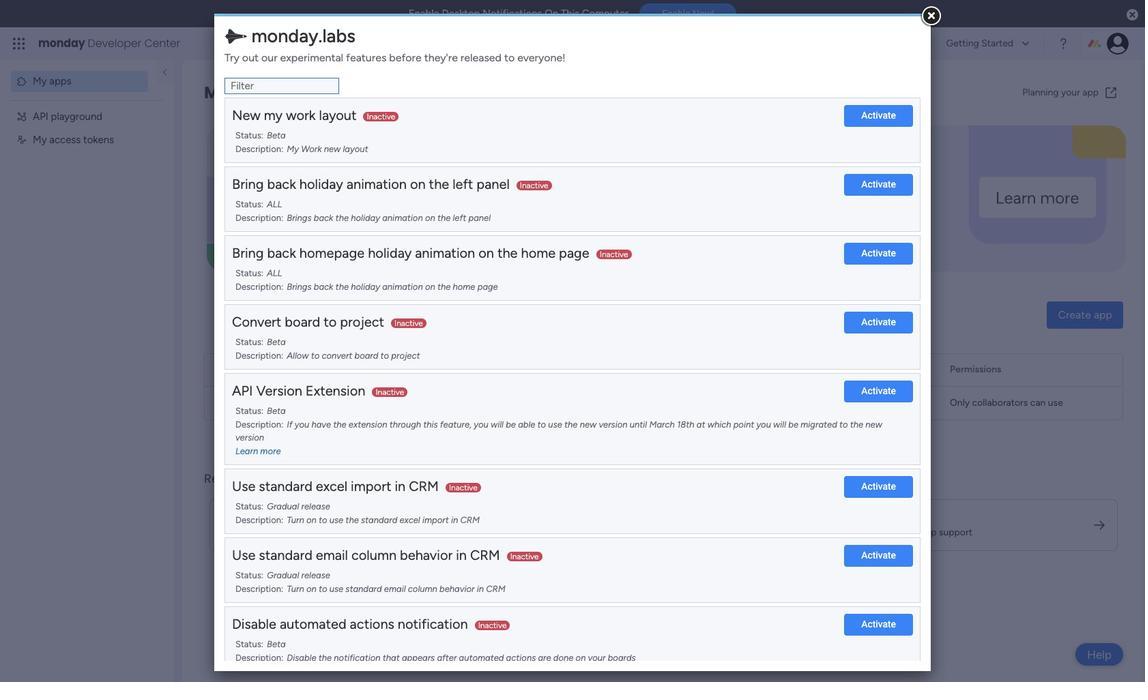 Task type: describe. For each thing, give the bounding box(es) containing it.
this
[[561, 8, 580, 20]]

status: beta description: my work new layout
[[235, 130, 368, 154]]

playground
[[51, 110, 102, 123]]

our inside documentation explore our developers documentation
[[288, 527, 302, 538]]

create app
[[1058, 308, 1113, 321]]

new inside status: beta description: my work new layout
[[324, 144, 341, 154]]

features
[[346, 51, 387, 64]]

1 horizontal spatial page
[[559, 245, 590, 261]]

2 be from the left
[[789, 419, 799, 430]]

able
[[518, 419, 535, 430]]

5 description: from the top
[[235, 419, 283, 430]]

bring back homepage holiday animation on the home page inactive
[[232, 245, 628, 261]]

appears
[[402, 653, 435, 663]]

0 horizontal spatial column
[[351, 547, 397, 564]]

tokens
[[83, 134, 114, 146]]

2 you from the left
[[474, 419, 489, 430]]

to up status: beta description: allow to convert board to project
[[324, 314, 337, 330]]

back down status: beta description: my work new layout
[[267, 176, 296, 193]]

my
[[264, 107, 283, 124]]

website
[[711, 527, 745, 538]]

resources
[[204, 470, 267, 487]]

on inside "status: all description: brings back the holiday animation on the left panel"
[[425, 213, 435, 223]]

description: inside 'status: all description: brings back the holiday animation on the home page'
[[235, 282, 283, 292]]

crm inside the "status: gradual release description: turn on to use standard email column behavior in crm"
[[486, 584, 506, 594]]

learn
[[235, 446, 258, 456]]

march
[[649, 419, 675, 430]]

enable now! button
[[640, 4, 737, 24]]

select product image
[[12, 37, 26, 51]]

extension
[[349, 419, 387, 430]]

created
[[399, 364, 435, 376]]

contact our app support button
[[823, 500, 1117, 551]]

use standard email column behavior in crm inactive
[[232, 547, 539, 564]]

api for version
[[232, 383, 253, 399]]

on
[[545, 8, 559, 20]]

feature,
[[440, 419, 472, 430]]

planning
[[1023, 87, 1059, 98]]

through
[[389, 419, 421, 430]]

7,
[[418, 397, 425, 409]]

standard inside the "status: gradual release description: turn on to use standard email column behavior in crm"
[[346, 584, 382, 594]]

0 horizontal spatial apps
[[49, 75, 71, 87]]

they're
[[424, 51, 458, 64]]

in inside the "status: gradual release description: turn on to use standard email column behavior in crm"
[[477, 584, 484, 594]]

work
[[301, 144, 322, 154]]

planning your app
[[1023, 87, 1099, 98]]

api version extension inactive
[[232, 383, 404, 399]]

convert board to project inactive
[[232, 314, 423, 330]]

0 vertical spatial panel
[[477, 176, 510, 193]]

explore inside button
[[560, 527, 592, 538]]

boards
[[608, 653, 636, 663]]

project inside status: beta description: allow to convert board to project
[[391, 351, 420, 361]]

name
[[216, 364, 242, 376]]

import inside status: gradual release description: turn on to use the standard excel import in crm
[[422, 515, 449, 525]]

turn for email
[[287, 584, 304, 594]]

dapulse close image
[[1127, 8, 1138, 22]]

status: all description: brings back the holiday animation on the left panel
[[235, 199, 491, 223]]

access
[[49, 134, 81, 146]]

activate for api version extension
[[862, 386, 896, 397]]

everyone!
[[517, 51, 566, 64]]

description: inside "status: all description: brings back the holiday animation on the left panel"
[[235, 213, 283, 223]]

activate button for bring back homepage holiday animation on the home page
[[844, 243, 913, 265]]

all for holiday
[[267, 199, 282, 210]]

computer
[[582, 8, 629, 20]]

1 will from the left
[[491, 419, 504, 430]]

na
[[220, 398, 234, 409]]

monday.labs
[[247, 25, 356, 47]]

activate button for use standard email column behavior in crm
[[844, 545, 913, 567]]

on inside the "status: gradual release description: turn on to use standard email column behavior in crm"
[[306, 584, 317, 594]]

homepage
[[299, 245, 365, 261]]

0 vertical spatial version
[[599, 419, 628, 430]]

to right released
[[504, 51, 515, 64]]

inactive inside use standard email column behavior in crm inactive
[[510, 552, 539, 562]]

panel inside "status: all description: brings back the holiday animation on the left panel"
[[469, 213, 491, 223]]

new app
[[248, 397, 289, 409]]

the inside status: gradual release description: turn on to use the standard excel import in crm
[[346, 515, 359, 525]]

learn more link
[[235, 446, 281, 456]]

support
[[939, 527, 973, 538]]

your inside button
[[1061, 87, 1080, 98]]

use for use standard excel import in crm
[[232, 479, 256, 495]]

1 horizontal spatial apps
[[233, 81, 275, 104]]

inactive inside bring back holiday animation on the left panel inactive
[[520, 181, 548, 190]]

activate button for use standard excel import in crm
[[844, 476, 913, 498]]

status: for disable automated actions notification
[[235, 640, 263, 650]]

activate button for api version extension
[[844, 381, 913, 403]]

0 horizontal spatial email
[[316, 547, 348, 564]]

gradual for email
[[267, 571, 299, 581]]

help image
[[1057, 37, 1070, 51]]

to inside status: gradual release description: turn on to use the standard excel import in crm
[[319, 515, 327, 525]]

2 will from the left
[[773, 419, 786, 430]]

activate for bring back holiday animation on the left panel
[[862, 179, 896, 190]]

to right the convert
[[381, 351, 389, 361]]

beta for board
[[267, 337, 286, 347]]

developers inside documentation explore our developers documentation
[[305, 527, 352, 538]]

gradual for excel
[[267, 502, 299, 512]]

enable for enable desktop notifications on this computer
[[409, 8, 439, 20]]

collaborators
[[972, 397, 1028, 409]]

new for my
[[232, 107, 261, 124]]

activate button for convert board to project
[[844, 312, 913, 334]]

holiday down work
[[299, 176, 343, 193]]

at
[[697, 419, 705, 430]]

2024
[[427, 397, 450, 409]]

back inside 'status: all description: brings back the holiday animation on the home page'
[[314, 282, 333, 292]]

0 vertical spatial disable
[[232, 616, 276, 633]]

version
[[256, 383, 302, 399]]

holiday inside "status: all description: brings back the holiday animation on the left panel"
[[351, 213, 380, 223]]

status
[[766, 364, 795, 376]]

migrated
[[801, 419, 837, 430]]

planning your app button
[[1017, 82, 1123, 104]]

2 cell from the left
[[572, 387, 672, 420]]

status: gradual release description: turn on to use the standard excel import in crm
[[235, 502, 480, 525]]

that
[[383, 653, 400, 663]]

back left homepage
[[267, 245, 296, 261]]

help
[[1087, 648, 1112, 662]]

activate for disable automated actions notification
[[862, 619, 896, 630]]

1 left from the top
[[453, 176, 473, 193]]

use inside row
[[1048, 397, 1063, 409]]

holiday inside 'status: all description: brings back the holiday animation on the home page'
[[351, 282, 380, 292]]

automated inside status: beta description: disable the notification that appears after automated actions are done on your boards
[[459, 653, 504, 663]]

work
[[286, 107, 316, 124]]

1 vertical spatial version
[[235, 433, 264, 443]]

activate for use standard email column behavior in crm
[[862, 550, 896, 561]]

0 vertical spatial project
[[340, 314, 384, 330]]

0 vertical spatial behavior
[[400, 547, 453, 564]]

0 horizontal spatial actions
[[350, 616, 394, 633]]

point
[[733, 419, 754, 430]]

description: inside status: beta description: my work new layout
[[235, 144, 283, 154]]

1 horizontal spatial new
[[580, 419, 597, 430]]

description: inside status: gradual release description: turn on to use the standard excel import in crm
[[235, 515, 283, 525]]

can
[[1030, 397, 1046, 409]]

cell containing new app
[[205, 387, 299, 420]]

home inside 'status: all description: brings back the holiday animation on the home page'
[[453, 282, 475, 292]]

0 horizontal spatial import
[[351, 479, 391, 495]]

create app button
[[1047, 301, 1123, 329]]

use inside if you have the extension through this feature, you will be able to use the new version until march 18th at which point you will be migrated to the new version
[[548, 419, 562, 430]]

inactive inside disable automated actions notification inactive
[[478, 621, 507, 631]]

excel inside status: gradual release description: turn on to use the standard excel import in crm
[[400, 515, 420, 525]]

documentation
[[254, 512, 330, 525]]

app
[[271, 397, 289, 409]]

explore our developers community website button
[[517, 500, 811, 551]]

description: inside the "status: gradual release description: turn on to use standard email column behavior in crm"
[[235, 584, 283, 594]]

experimental
[[280, 51, 343, 64]]

page inside 'status: all description: brings back the holiday animation on the home page'
[[478, 282, 498, 292]]

api playground
[[33, 110, 102, 123]]

try out our experimental features before they're released to everyone!
[[225, 51, 566, 64]]

extension
[[306, 383, 365, 399]]

description: inside status: beta description: disable the notification that appears after automated actions are done on your boards
[[235, 653, 283, 663]]

to right migrated
[[839, 419, 848, 430]]

monday
[[38, 35, 85, 51]]

my down try
[[204, 81, 229, 104]]

after
[[437, 653, 457, 663]]

kendall parks image
[[1107, 33, 1129, 55]]

enable desktop notifications on this computer
[[409, 8, 629, 20]]

3 beta from the top
[[267, 406, 286, 416]]

desktop
[[442, 8, 480, 20]]

new for app
[[248, 397, 268, 409]]



Task type: vqa. For each thing, say whether or not it's contained in the screenshot.


Task type: locate. For each thing, give the bounding box(es) containing it.
explore
[[254, 527, 286, 538], [560, 527, 592, 538]]

inactive inside 'use standard excel import in crm inactive'
[[449, 483, 478, 493]]

0 vertical spatial email
[[316, 547, 348, 564]]

use
[[1048, 397, 1063, 409], [548, 419, 562, 430], [329, 515, 343, 525], [329, 584, 343, 594]]

1 vertical spatial brings
[[287, 282, 312, 292]]

1 horizontal spatial my apps
[[204, 81, 275, 104]]

inactive inside convert board to project inactive
[[395, 319, 423, 328]]

1 horizontal spatial version
[[599, 419, 628, 430]]

1 horizontal spatial excel
[[400, 515, 420, 525]]

center
[[144, 35, 180, 51]]

2 horizontal spatial cell
[[756, 387, 836, 420]]

0 horizontal spatial board
[[285, 314, 320, 330]]

more
[[260, 446, 281, 456]]

to right allow on the bottom left of page
[[311, 351, 320, 361]]

have
[[312, 419, 331, 430]]

on inside status: beta description: disable the notification that appears after automated actions are done on your boards
[[576, 653, 586, 663]]

brings up homepage
[[287, 213, 312, 223]]

to inside the "status: gradual release description: turn on to use standard email column behavior in crm"
[[319, 584, 327, 594]]

release down documentation explore our developers documentation
[[301, 571, 330, 581]]

2 developers from the left
[[611, 527, 658, 538]]

activate for use standard excel import in crm
[[862, 481, 896, 492]]

layout right work
[[343, 144, 368, 154]]

be left able
[[506, 419, 516, 430]]

turn inside status: gradual release description: turn on to use the standard excel import in crm
[[287, 515, 304, 525]]

1 vertical spatial your
[[588, 653, 606, 663]]

1 vertical spatial column
[[408, 584, 437, 594]]

use right able
[[548, 419, 562, 430]]

description: inside status: beta description: allow to convert board to project
[[235, 351, 283, 361]]

release inside status: gradual release description: turn on to use the standard excel import in crm
[[301, 502, 330, 512]]

before
[[389, 51, 422, 64]]

version left until
[[599, 419, 628, 430]]

1 vertical spatial project
[[391, 351, 420, 361]]

description:
[[235, 144, 283, 154], [235, 213, 283, 223], [235, 282, 283, 292], [235, 351, 283, 361], [235, 419, 283, 430], [235, 515, 283, 525], [235, 584, 283, 594], [235, 653, 283, 663]]

6 activate button from the top
[[844, 476, 913, 498]]

enable
[[409, 8, 439, 20], [662, 8, 690, 19]]

0 vertical spatial page
[[559, 245, 590, 261]]

new right work
[[324, 144, 341, 154]]

0 horizontal spatial excel
[[316, 479, 348, 495]]

1 beta from the top
[[267, 130, 286, 141]]

1 vertical spatial use
[[232, 547, 256, 564]]

1 vertical spatial home
[[453, 282, 475, 292]]

activate for bring back homepage holiday animation on the home page
[[862, 248, 896, 259]]

8 activate from the top
[[862, 619, 896, 630]]

1 horizontal spatial import
[[422, 515, 449, 525]]

convert
[[322, 351, 352, 361]]

status: for convert board to project
[[235, 337, 263, 347]]

1 use from the top
[[232, 479, 256, 495]]

use standard excel import in crm inactive
[[232, 479, 478, 495]]

gradual down documentation
[[267, 571, 299, 581]]

turn for excel
[[287, 515, 304, 525]]

my left work
[[287, 144, 299, 154]]

activate button for bring back holiday animation on the left panel
[[844, 174, 913, 196]]

1 horizontal spatial developers
[[611, 527, 658, 538]]

0 vertical spatial use
[[232, 479, 256, 495]]

developers left community
[[611, 527, 658, 538]]

enable left now!
[[662, 8, 690, 19]]

release
[[301, 502, 330, 512], [301, 571, 330, 581]]

new left app
[[248, 397, 268, 409]]

inactive
[[367, 112, 395, 122], [520, 181, 548, 190], [600, 250, 628, 259], [395, 319, 423, 328], [376, 388, 404, 397], [449, 483, 478, 493], [510, 552, 539, 562], [478, 621, 507, 631]]

your inside status: beta description: disable the notification that appears after automated actions are done on your boards
[[588, 653, 606, 663]]

you right feature,
[[474, 419, 489, 430]]

will left able
[[491, 419, 504, 430]]

notification left that
[[334, 653, 381, 663]]

holiday down homepage
[[351, 282, 380, 292]]

1 gradual from the top
[[267, 502, 299, 512]]

2 brings from the top
[[287, 282, 312, 292]]

gradual inside status: gradual release description: turn on to use the standard excel import in crm
[[267, 502, 299, 512]]

api left playground
[[33, 110, 48, 123]]

brings inside 'status: all description: brings back the holiday animation on the home page'
[[287, 282, 312, 292]]

email inside the "status: gradual release description: turn on to use standard email column behavior in crm"
[[384, 584, 406, 594]]

my access tokens
[[33, 134, 114, 146]]

7 status: from the top
[[235, 571, 263, 581]]

1 vertical spatial email
[[384, 584, 406, 594]]

1 vertical spatial panel
[[469, 213, 491, 223]]

animation
[[347, 176, 407, 193], [382, 213, 423, 223], [415, 245, 475, 261], [382, 282, 423, 292]]

1 horizontal spatial will
[[773, 419, 786, 430]]

1 activate from the top
[[862, 110, 896, 121]]

our
[[261, 51, 278, 64], [288, 527, 302, 538], [595, 527, 609, 538], [904, 527, 918, 538]]

1 brings from the top
[[287, 213, 312, 223]]

use for use standard email column behavior in crm
[[232, 547, 256, 564]]

all for homepage
[[267, 268, 282, 279]]

are
[[538, 653, 551, 663]]

1 all from the top
[[267, 199, 282, 210]]

enable for enable now!
[[662, 8, 690, 19]]

app right planning
[[1083, 87, 1099, 98]]

developer
[[88, 35, 141, 51]]

board right the convert
[[355, 351, 378, 361]]

back inside "status: all description: brings back the holiday animation on the left panel"
[[314, 213, 333, 223]]

all down status: beta description: my work new layout
[[267, 199, 282, 210]]

7 activate button from the top
[[844, 545, 913, 567]]

use inside status: gradual release description: turn on to use the standard excel import in crm
[[329, 515, 343, 525]]

status: inside status: beta description: my work new layout
[[235, 130, 263, 141]]

2 status: from the top
[[235, 199, 263, 210]]

animation inside 'status: all description: brings back the holiday animation on the home page'
[[382, 282, 423, 292]]

8 description: from the top
[[235, 653, 283, 663]]

5 status: from the top
[[235, 406, 263, 416]]

my apps up api playground at the top left of page
[[33, 75, 71, 87]]

behavior inside the "status: gradual release description: turn on to use standard email column behavior in crm"
[[440, 584, 475, 594]]

8 activate button from the top
[[844, 614, 913, 636]]

1 horizontal spatial be
[[789, 419, 799, 430]]

18th
[[677, 419, 695, 430]]

4 description: from the top
[[235, 351, 283, 361]]

0 vertical spatial layout
[[319, 107, 357, 124]]

gradual down resources
[[267, 502, 299, 512]]

apps up my
[[233, 81, 275, 104]]

automated
[[280, 616, 347, 633], [459, 653, 504, 663]]

email down use standard email column behavior in crm inactive
[[384, 584, 406, 594]]

back
[[267, 176, 296, 193], [314, 213, 333, 223], [267, 245, 296, 261], [314, 282, 333, 292]]

app
[[1083, 87, 1099, 98], [1094, 308, 1113, 321], [921, 527, 937, 538]]

to right able
[[538, 419, 546, 430]]

0 vertical spatial import
[[351, 479, 391, 495]]

bring
[[232, 176, 264, 193], [232, 245, 264, 261]]

app right create
[[1094, 308, 1113, 321]]

bring for bring back homepage holiday animation on the home page
[[232, 245, 264, 261]]

brings for holiday
[[287, 213, 312, 223]]

7 description: from the top
[[235, 584, 283, 594]]

in inside status: gradual release description: turn on to use the standard excel import in crm
[[451, 515, 458, 525]]

1 be from the left
[[506, 419, 516, 430]]

1 status: from the top
[[235, 130, 263, 141]]

will right point
[[773, 419, 786, 430]]

crm inside status: gradual release description: turn on to use the standard excel import in crm
[[460, 515, 480, 525]]

actions up that
[[350, 616, 394, 633]]

standard up disable automated actions notification inactive
[[346, 584, 382, 594]]

be left migrated
[[789, 419, 799, 430]]

beta inside status: beta description: disable the notification that appears after automated actions are done on your boards
[[267, 640, 286, 650]]

excel up documentation on the bottom of page
[[400, 515, 420, 525]]

to up disable automated actions notification inactive
[[319, 584, 327, 594]]

my inside status: beta description: my work new layout
[[287, 144, 299, 154]]

new right migrated
[[866, 419, 882, 430]]

you
[[295, 419, 309, 430], [474, 419, 489, 430], [757, 419, 771, 430]]

api down name
[[232, 383, 253, 399]]

0 vertical spatial automated
[[280, 616, 347, 633]]

1 vertical spatial behavior
[[440, 584, 475, 594]]

contact our app support
[[867, 527, 973, 538]]

notifications
[[483, 8, 542, 20]]

status: inside status: gradual release description: turn on to use the standard excel import in crm
[[235, 502, 263, 512]]

status: for use standard excel import in crm
[[235, 502, 263, 512]]

you right if
[[295, 419, 309, 430]]

status: inside status: beta description: allow to convert board to project
[[235, 337, 263, 347]]

help button
[[1076, 644, 1123, 666]]

turn
[[287, 515, 304, 525], [287, 584, 304, 594]]

this
[[423, 419, 438, 430]]

0 vertical spatial column
[[351, 547, 397, 564]]

apps up api playground at the top left of page
[[49, 75, 71, 87]]

0 vertical spatial gradual
[[267, 502, 299, 512]]

0 vertical spatial board
[[285, 314, 320, 330]]

will
[[491, 419, 504, 430], [773, 419, 786, 430]]

2 bring from the top
[[232, 245, 264, 261]]

excel
[[316, 479, 348, 495], [400, 515, 420, 525]]

to down 'use standard excel import in crm inactive' in the left bottom of the page
[[319, 515, 327, 525]]

cell
[[205, 387, 299, 420], [572, 387, 672, 420], [756, 387, 836, 420]]

on inside 'status: all description: brings back the holiday animation on the home page'
[[425, 282, 435, 292]]

1 activate button from the top
[[844, 105, 913, 127]]

my left access
[[33, 134, 47, 146]]

row group
[[205, 354, 1123, 387]]

1 vertical spatial gradual
[[267, 571, 299, 581]]

4 status: from the top
[[235, 337, 263, 347]]

2 turn from the top
[[287, 584, 304, 594]]

0 horizontal spatial automated
[[280, 616, 347, 633]]

left inside "status: all description: brings back the holiday animation on the left panel"
[[453, 213, 466, 223]]

4 beta from the top
[[267, 640, 286, 650]]

layout
[[319, 107, 357, 124], [343, 144, 368, 154]]

email down documentation explore our developers documentation
[[316, 547, 348, 564]]

actions inside status: beta description: disable the notification that appears after automated actions are done on your boards
[[506, 653, 536, 663]]

2 all from the top
[[267, 268, 282, 279]]

you right point
[[757, 419, 771, 430]]

6 activate from the top
[[862, 481, 896, 492]]

app left support
[[921, 527, 937, 538]]

status: for bring back holiday animation on the left panel
[[235, 199, 263, 210]]

1 developers from the left
[[305, 527, 352, 538]]

7 activate from the top
[[862, 550, 896, 561]]

activate for new my work layout
[[862, 110, 896, 121]]

status: gradual release description: turn on to use standard email column behavior in crm
[[235, 571, 506, 594]]

animation inside "status: all description: brings back the holiday animation on the left panel"
[[382, 213, 423, 223]]

6 status: from the top
[[235, 502, 263, 512]]

enable now!
[[662, 8, 714, 19]]

new left until
[[580, 419, 597, 430]]

1 vertical spatial release
[[301, 571, 330, 581]]

2 release from the top
[[301, 571, 330, 581]]

standard inside status: gradual release description: turn on to use the standard excel import in crm
[[361, 515, 397, 525]]

excel up status: gradual release description: turn on to use the standard excel import in crm
[[316, 479, 348, 495]]

row group inside table
[[205, 354, 1123, 387]]

status: for new my work layout
[[235, 130, 263, 141]]

0 horizontal spatial will
[[491, 419, 504, 430]]

1 cell from the left
[[205, 387, 299, 420]]

1 vertical spatial board
[[355, 351, 378, 361]]

enable left desktop
[[409, 8, 439, 20]]

column inside the "status: gradual release description: turn on to use standard email column behavior in crm"
[[408, 584, 437, 594]]

column down documentation on the bottom of page
[[351, 547, 397, 564]]

status: beta
[[235, 406, 286, 416]]

activate for convert board to project
[[862, 317, 896, 328]]

4 activate button from the top
[[844, 312, 913, 334]]

1 horizontal spatial your
[[1061, 87, 1080, 98]]

1 vertical spatial all
[[267, 268, 282, 279]]

only collaborators can use
[[950, 397, 1063, 409]]

2 description: from the top
[[235, 213, 283, 223]]

0 vertical spatial notification
[[398, 616, 468, 633]]

turn inside the "status: gradual release description: turn on to use standard email column behavior in crm"
[[287, 584, 304, 594]]

developers down status: gradual release description: turn on to use the standard excel import in crm
[[305, 527, 352, 538]]

board up allow on the bottom left of page
[[285, 314, 320, 330]]

1 explore from the left
[[254, 527, 286, 538]]

0 horizontal spatial my apps
[[33, 75, 71, 87]]

0 horizontal spatial disable
[[232, 616, 276, 633]]

gradual
[[267, 502, 299, 512], [267, 571, 299, 581]]

1 horizontal spatial explore
[[560, 527, 592, 538]]

3 cell from the left
[[756, 387, 836, 420]]

in
[[395, 479, 406, 495], [451, 515, 458, 525], [456, 547, 467, 564], [477, 584, 484, 594]]

2 activate button from the top
[[844, 174, 913, 196]]

1 vertical spatial turn
[[287, 584, 304, 594]]

2 horizontal spatial you
[[757, 419, 771, 430]]

column
[[351, 547, 397, 564], [408, 584, 437, 594]]

beta for automated
[[267, 640, 286, 650]]

standard up documentation on the bottom of page
[[361, 515, 397, 525]]

0 vertical spatial left
[[453, 176, 473, 193]]

back up homepage
[[314, 213, 333, 223]]

board
[[285, 314, 320, 330], [355, 351, 378, 361]]

row inside table
[[205, 387, 1123, 421]]

all inside "status: all description: brings back the holiday animation on the left panel"
[[267, 199, 282, 210]]

status: inside "status: all description: brings back the holiday animation on the left panel"
[[235, 199, 263, 210]]

use down documentation
[[232, 547, 256, 564]]

beta
[[267, 130, 286, 141], [267, 337, 286, 347], [267, 406, 286, 416], [267, 640, 286, 650]]

try
[[225, 51, 240, 64]]

the inside status: beta description: disable the notification that appears after automated actions are done on your boards
[[319, 653, 332, 663]]

0 horizontal spatial home
[[453, 282, 475, 292]]

import up use standard email column behavior in crm inactive
[[422, 515, 449, 525]]

notification up status: beta description: disable the notification that appears after automated actions are done on your boards
[[398, 616, 468, 633]]

1 vertical spatial bring
[[232, 245, 264, 261]]

0 horizontal spatial developers
[[305, 527, 352, 538]]

0 horizontal spatial project
[[340, 314, 384, 330]]

explore inside documentation explore our developers documentation
[[254, 527, 286, 538]]

import up status: gradual release description: turn on to use the standard excel import in crm
[[351, 479, 391, 495]]

1 bring from the top
[[232, 176, 264, 193]]

1 vertical spatial notification
[[334, 653, 381, 663]]

our inside button
[[904, 527, 918, 538]]

disable inside status: beta description: disable the notification that appears after automated actions are done on your boards
[[287, 653, 316, 663]]

beta inside status: beta description: allow to convert board to project
[[267, 337, 286, 347]]

1 vertical spatial disable
[[287, 653, 316, 663]]

monday code is now live - secured infrastructure with seamless integration to monday.com. hosting your apps is now easier than ever. image
[[207, 126, 1126, 271]]

0 vertical spatial all
[[267, 199, 282, 210]]

documentation
[[354, 527, 419, 538]]

status: beta description: allow to convert board to project
[[235, 337, 420, 361]]

status: for bring back homepage holiday animation on the home page
[[235, 268, 263, 279]]

status: beta description: disable the notification that appears after automated actions are done on your boards
[[235, 640, 636, 663]]

panel
[[477, 176, 510, 193], [469, 213, 491, 223]]

1 vertical spatial automated
[[459, 653, 504, 663]]

release for email
[[301, 571, 330, 581]]

1 vertical spatial page
[[478, 282, 498, 292]]

mar 7, 2024
[[399, 397, 450, 409]]

brings up convert board to project inactive
[[287, 282, 312, 292]]

2 beta from the top
[[267, 337, 286, 347]]

1 vertical spatial actions
[[506, 653, 536, 663]]

use down learn
[[232, 479, 256, 495]]

learn more
[[235, 446, 281, 456]]

documentation explore our developers documentation
[[254, 512, 419, 538]]

be
[[506, 419, 516, 430], [789, 419, 799, 430]]

1 vertical spatial app
[[1094, 308, 1113, 321]]

3 description: from the top
[[235, 282, 283, 292]]

board inside status: beta description: allow to convert board to project
[[355, 351, 378, 361]]

project up the convert
[[340, 314, 384, 330]]

2 use from the top
[[232, 547, 256, 564]]

app inside button
[[1094, 308, 1113, 321]]

use down 'use standard excel import in crm inactive' in the left bottom of the page
[[329, 515, 343, 525]]

allow
[[287, 351, 309, 361]]

which
[[708, 419, 731, 430]]

0 vertical spatial api
[[33, 110, 48, 123]]

inactive inside bring back homepage holiday animation on the home page inactive
[[600, 250, 628, 259]]

1 horizontal spatial cell
[[572, 387, 672, 420]]

0 vertical spatial actions
[[350, 616, 394, 633]]

activate button for disable automated actions notification
[[844, 614, 913, 636]]

the
[[429, 176, 449, 193], [336, 213, 349, 223], [437, 213, 451, 223], [497, 245, 518, 261], [336, 282, 349, 292], [437, 282, 451, 292], [333, 419, 346, 430], [564, 419, 578, 430], [850, 419, 863, 430], [346, 515, 359, 525], [319, 653, 332, 663]]

new
[[232, 107, 261, 124], [248, 397, 268, 409]]

0 vertical spatial bring
[[232, 176, 264, 193]]

released
[[461, 51, 502, 64]]

new left my
[[232, 107, 261, 124]]

to
[[504, 51, 515, 64], [324, 314, 337, 330], [311, 351, 320, 361], [381, 351, 389, 361], [538, 419, 546, 430], [839, 419, 848, 430], [319, 515, 327, 525], [319, 584, 327, 594]]

Search features search field
[[225, 78, 339, 94]]

1 horizontal spatial api
[[232, 383, 253, 399]]

0 horizontal spatial version
[[235, 433, 264, 443]]

status: inside status: beta description: disable the notification that appears after automated actions are done on your boards
[[235, 640, 263, 650]]

release inside the "status: gradual release description: turn on to use standard email column behavior in crm"
[[301, 571, 330, 581]]

0 vertical spatial excel
[[316, 479, 348, 495]]

1 horizontal spatial project
[[391, 351, 420, 361]]

create
[[1058, 308, 1091, 321]]

actions left are
[[506, 653, 536, 663]]

gradual inside the "status: gradual release description: turn on to use standard email column behavior in crm"
[[267, 571, 299, 581]]

0 horizontal spatial be
[[506, 419, 516, 430]]

3 status: from the top
[[235, 268, 263, 279]]

bring back holiday animation on the left panel inactive
[[232, 176, 548, 193]]

0 vertical spatial turn
[[287, 515, 304, 525]]

apps
[[49, 75, 71, 87], [233, 81, 275, 104]]

1 description: from the top
[[235, 144, 283, 154]]

beta inside status: beta description: my work new layout
[[267, 130, 286, 141]]

beta for my
[[267, 130, 286, 141]]

use right can
[[1048, 397, 1063, 409]]

status: for use standard email column behavior in crm
[[235, 571, 263, 581]]

brings for homepage
[[287, 282, 312, 292]]

crm
[[409, 479, 439, 495], [460, 515, 480, 525], [470, 547, 500, 564], [486, 584, 506, 594]]

status: inside the "status: gradual release description: turn on to use standard email column behavior in crm"
[[235, 571, 263, 581]]

release for excel
[[301, 502, 330, 512]]

your right planning
[[1061, 87, 1080, 98]]

1 release from the top
[[301, 502, 330, 512]]

use inside the "status: gradual release description: turn on to use standard email column behavior in crm"
[[329, 584, 343, 594]]

activate button
[[844, 105, 913, 127], [844, 174, 913, 196], [844, 243, 913, 265], [844, 312, 913, 334], [844, 381, 913, 403], [844, 476, 913, 498], [844, 545, 913, 567], [844, 614, 913, 636]]

1 horizontal spatial actions
[[506, 653, 536, 663]]

1 horizontal spatial column
[[408, 584, 437, 594]]

my down monday
[[33, 75, 47, 87]]

1 horizontal spatial disable
[[287, 653, 316, 663]]

brings inside "status: all description: brings back the holiday animation on the left panel"
[[287, 213, 312, 223]]

your left boards
[[588, 653, 606, 663]]

on inside status: gradual release description: turn on to use the standard excel import in crm
[[306, 515, 317, 525]]

now!
[[693, 8, 714, 19]]

layout right work at the left top of the page
[[319, 107, 357, 124]]

3 you from the left
[[757, 419, 771, 430]]

0 horizontal spatial explore
[[254, 527, 286, 538]]

column down use standard email column behavior in crm inactive
[[408, 584, 437, 594]]

4 activate from the top
[[862, 317, 896, 328]]

back down homepage
[[314, 282, 333, 292]]

0 vertical spatial app
[[1083, 87, 1099, 98]]

out
[[242, 51, 259, 64]]

row containing new app
[[205, 387, 1123, 421]]

app for planning your app
[[1083, 87, 1099, 98]]

0 horizontal spatial new
[[324, 144, 341, 154]]

new my work layout inactive
[[232, 107, 395, 124]]

2 horizontal spatial new
[[866, 419, 882, 430]]

monday developer center
[[38, 35, 180, 51]]

explore our developers community website
[[560, 527, 745, 538]]

0 vertical spatial home
[[521, 245, 556, 261]]

use up disable automated actions notification inactive
[[329, 584, 343, 594]]

3 activate button from the top
[[844, 243, 913, 265]]

version up learn
[[235, 433, 264, 443]]

0 vertical spatial new
[[232, 107, 261, 124]]

inactive inside new my work layout inactive
[[367, 112, 395, 122]]

left
[[453, 176, 473, 193], [453, 213, 466, 223]]

3 activate from the top
[[862, 248, 896, 259]]

1 vertical spatial left
[[453, 213, 466, 223]]

permissions
[[950, 364, 1002, 376]]

1 vertical spatial api
[[232, 383, 253, 399]]

if you have the extension through this feature, you will be able to use the new version until march 18th at which point you will be migrated to the new version
[[235, 419, 882, 443]]

1 horizontal spatial email
[[384, 584, 406, 594]]

api for playground
[[33, 110, 48, 123]]

all inside 'status: all description: brings back the holiday animation on the home page'
[[267, 268, 282, 279]]

0 vertical spatial your
[[1061, 87, 1080, 98]]

holiday down bring back holiday animation on the left panel inactive
[[351, 213, 380, 223]]

my apps
[[33, 75, 71, 87], [204, 81, 275, 104]]

our inside button
[[595, 527, 609, 538]]

standard
[[259, 479, 313, 495], [361, 515, 397, 525], [259, 547, 313, 564], [346, 584, 382, 594]]

my apps down try
[[204, 81, 275, 104]]

1 vertical spatial excel
[[400, 515, 420, 525]]

standard down documentation
[[259, 547, 313, 564]]

1 turn from the top
[[287, 515, 304, 525]]

8 status: from the top
[[235, 640, 263, 650]]

0 horizontal spatial your
[[588, 653, 606, 663]]

1 vertical spatial new
[[248, 397, 268, 409]]

1 horizontal spatial you
[[474, 419, 489, 430]]

1 horizontal spatial automated
[[459, 653, 504, 663]]

holiday up 'status: all description: brings back the holiday animation on the home page'
[[368, 245, 412, 261]]

0 horizontal spatial api
[[33, 110, 48, 123]]

2 gradual from the top
[[267, 571, 299, 581]]

contact
[[867, 527, 902, 538]]

0 vertical spatial release
[[301, 502, 330, 512]]

done
[[553, 653, 574, 663]]

0 vertical spatial brings
[[287, 213, 312, 223]]

new inside row
[[248, 397, 268, 409]]

project up created
[[391, 351, 420, 361]]

only
[[950, 397, 970, 409]]

0 horizontal spatial enable
[[409, 8, 439, 20]]

table containing name
[[204, 353, 1123, 421]]

status: all description: brings back the holiday animation on the home page
[[235, 268, 498, 292]]

2 left from the top
[[453, 213, 466, 223]]

release down 'use standard excel import in crm inactive' in the left bottom of the page
[[301, 502, 330, 512]]

community
[[660, 527, 709, 538]]

0 horizontal spatial you
[[295, 419, 309, 430]]

developers inside button
[[611, 527, 658, 538]]

status: inside 'status: all description: brings back the holiday animation on the home page'
[[235, 268, 263, 279]]

2 activate from the top
[[862, 179, 896, 190]]

0 horizontal spatial cell
[[205, 387, 299, 420]]

table
[[204, 353, 1123, 421]]

5 activate from the top
[[862, 386, 896, 397]]

behavior up status: beta description: disable the notification that appears after automated actions are done on your boards
[[440, 584, 475, 594]]

bring for bring back holiday animation on the left panel
[[232, 176, 264, 193]]

5 activate button from the top
[[844, 381, 913, 403]]

behavior down documentation on the bottom of page
[[400, 547, 453, 564]]

all up convert
[[267, 268, 282, 279]]

new
[[324, 144, 341, 154], [580, 419, 597, 430], [866, 419, 882, 430]]

row
[[205, 387, 1123, 421]]

standard up documentation
[[259, 479, 313, 495]]

1 horizontal spatial enable
[[662, 8, 690, 19]]

enable inside 'button'
[[662, 8, 690, 19]]

2 explore from the left
[[560, 527, 592, 538]]

your
[[1061, 87, 1080, 98], [588, 653, 606, 663]]

layout inside status: beta description: my work new layout
[[343, 144, 368, 154]]

notification inside status: beta description: disable the notification that appears after automated actions are done on your boards
[[334, 653, 381, 663]]

inactive inside api version extension inactive
[[376, 388, 404, 397]]

1 you from the left
[[295, 419, 309, 430]]

app for contact our app support
[[921, 527, 937, 538]]

activate button for new my work layout
[[844, 105, 913, 127]]

my
[[33, 75, 47, 87], [204, 81, 229, 104], [33, 134, 47, 146], [287, 144, 299, 154]]

row group containing name
[[205, 354, 1123, 387]]

creator
[[583, 364, 616, 376]]

6 description: from the top
[[235, 515, 283, 525]]



